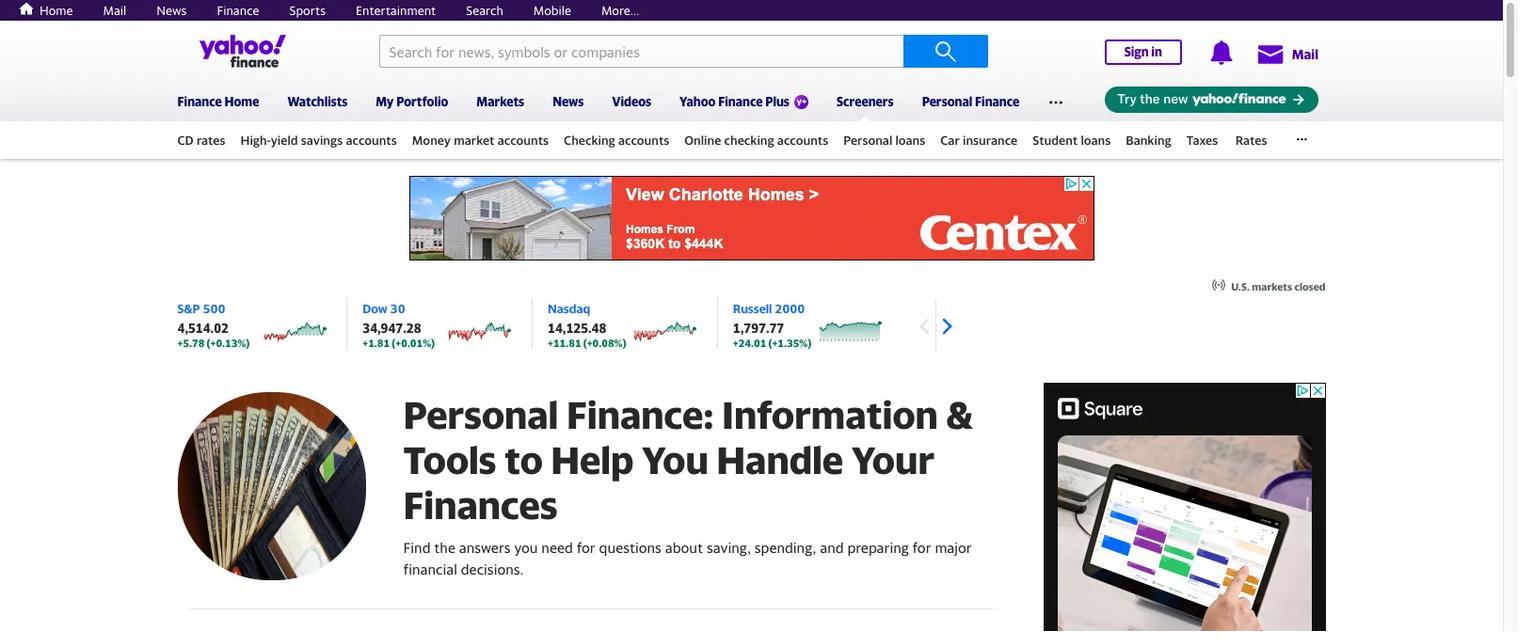 Task type: locate. For each thing, give the bounding box(es) containing it.
taxes
[[1187, 133, 1219, 148]]

news link left finance 'link'
[[157, 3, 187, 18]]

preparing
[[848, 540, 909, 556]]

finance up cd rates link
[[177, 94, 222, 109]]

russell 2000 link
[[733, 301, 805, 316]]

entertainment
[[356, 3, 436, 18]]

news left finance 'link'
[[157, 3, 187, 18]]

need
[[542, 540, 573, 556]]

(+1.35%)
[[769, 337, 812, 349]]

personal
[[922, 94, 973, 109], [844, 133, 893, 148], [403, 393, 559, 438]]

mail right 'notifications' icon
[[1293, 46, 1319, 62]]

1 accounts from the left
[[346, 133, 397, 148]]

navigation containing finance home
[[0, 77, 1504, 159]]

high-yield savings accounts link
[[241, 124, 397, 156]]

sign in link
[[1105, 40, 1182, 65]]

answers
[[459, 540, 511, 556]]

1 for from the left
[[577, 540, 596, 556]]

dow 30 link
[[363, 301, 406, 316]]

0 horizontal spatial personal
[[403, 393, 559, 438]]

1 vertical spatial news link
[[553, 82, 584, 118]]

rates
[[197, 133, 226, 148]]

0 horizontal spatial for
[[577, 540, 596, 556]]

1 vertical spatial personal
[[844, 133, 893, 148]]

personal down screeners link
[[844, 133, 893, 148]]

1 horizontal spatial home
[[225, 94, 259, 109]]

russell 2000 1,797.77 +24.01 (+1.35%)
[[733, 301, 812, 349]]

accounts
[[346, 133, 397, 148], [498, 133, 549, 148], [619, 133, 670, 148], [778, 133, 829, 148]]

about
[[665, 540, 703, 556]]

personal finance link
[[922, 82, 1020, 118]]

online checking accounts link
[[685, 124, 829, 156]]

finance
[[217, 3, 259, 18], [177, 94, 222, 109], [719, 94, 763, 109], [975, 94, 1020, 109]]

high-
[[241, 133, 271, 148]]

mobile link
[[534, 3, 571, 18]]

finance home link
[[177, 82, 259, 118]]

advertisement region
[[409, 176, 1095, 261], [1044, 383, 1326, 632]]

mail link right 'notifications' icon
[[1257, 37, 1319, 71]]

major
[[935, 540, 972, 556]]

0 horizontal spatial home
[[40, 3, 73, 18]]

home
[[40, 3, 73, 18], [225, 94, 259, 109]]

finances
[[403, 483, 558, 528]]

search link
[[466, 3, 504, 18]]

loans for personal loans
[[896, 133, 926, 148]]

2000
[[775, 301, 805, 316]]

market
[[454, 133, 495, 148]]

home inside home link
[[40, 3, 73, 18]]

personal loans
[[844, 133, 926, 148]]

finance home
[[177, 94, 259, 109]]

1 horizontal spatial loans
[[1081, 133, 1111, 148]]

3 accounts from the left
[[619, 133, 670, 148]]

accounts down videos
[[619, 133, 670, 148]]

nasdaq 14,125.48 +11.81 (+0.08%)
[[548, 301, 627, 349]]

loans for student loans
[[1081, 133, 1111, 148]]

cd rates
[[177, 133, 226, 148]]

loans left car
[[896, 133, 926, 148]]

mail right home link
[[103, 3, 126, 18]]

mail link right home link
[[103, 3, 126, 18]]

search
[[466, 3, 504, 18]]

checking accounts link
[[564, 124, 670, 156]]

0 vertical spatial news link
[[157, 3, 187, 18]]

high-yield savings accounts
[[241, 133, 397, 148]]

find the answers you need for questions about saving, spending, and preparing for major financial decisions.
[[403, 540, 972, 578]]

online
[[685, 133, 722, 148]]

financial
[[403, 561, 457, 578]]

for left major
[[913, 540, 932, 556]]

0 horizontal spatial news
[[157, 3, 187, 18]]

0 horizontal spatial mail link
[[103, 3, 126, 18]]

0 vertical spatial home
[[40, 3, 73, 18]]

2 vertical spatial personal
[[403, 393, 559, 438]]

sports
[[290, 3, 326, 18]]

checking accounts
[[564, 133, 670, 148]]

1 horizontal spatial for
[[913, 540, 932, 556]]

news
[[157, 3, 187, 18], [553, 94, 584, 109]]

1 horizontal spatial news link
[[553, 82, 584, 118]]

home link
[[13, 1, 73, 18]]

2 loans from the left
[[1081, 133, 1111, 148]]

1 loans from the left
[[896, 133, 926, 148]]

mail link
[[103, 3, 126, 18], [1257, 37, 1319, 71]]

personal up 'finances'
[[403, 393, 559, 438]]

saving,
[[707, 540, 751, 556]]

taxes link
[[1187, 124, 1221, 156]]

more...
[[602, 3, 640, 18]]

you
[[642, 438, 709, 483]]

personal finance: information & tools to help you handle your finances image
[[177, 393, 366, 581]]

0 horizontal spatial news link
[[157, 3, 187, 18]]

handle
[[717, 438, 844, 483]]

navigation
[[0, 77, 1504, 159]]

cd
[[177, 133, 194, 148]]

mail
[[103, 3, 126, 18], [1293, 46, 1319, 62]]

0 vertical spatial news
[[157, 3, 187, 18]]

1 vertical spatial mail
[[1293, 46, 1319, 62]]

accounts down premium yahoo finance logo
[[778, 133, 829, 148]]

watchlists
[[288, 94, 348, 109]]

0 vertical spatial personal
[[922, 94, 973, 109]]

0 vertical spatial mail link
[[103, 3, 126, 18]]

1 horizontal spatial news
[[553, 94, 584, 109]]

2 horizontal spatial personal
[[922, 94, 973, 109]]

checking
[[564, 133, 615, 148]]

1 horizontal spatial personal
[[844, 133, 893, 148]]

2 for from the left
[[913, 540, 932, 556]]

closed
[[1295, 281, 1326, 293]]

accounts down markets
[[498, 133, 549, 148]]

tools
[[403, 438, 497, 483]]

watchlists link
[[288, 82, 348, 118]]

personal inside "personal finance: information & tools to help you handle your finances"
[[403, 393, 559, 438]]

you
[[514, 540, 538, 556]]

nasdaq link
[[548, 301, 591, 316]]

news link up checking
[[553, 82, 584, 118]]

Search for news, symbols or companies text field
[[379, 35, 904, 68]]

0 vertical spatial mail
[[103, 3, 126, 18]]

rates link
[[1236, 124, 1270, 156]]

decisions.
[[461, 561, 524, 578]]

accounts down my at the left
[[346, 133, 397, 148]]

news up checking
[[553, 94, 584, 109]]

dow
[[363, 301, 388, 316]]

1 horizontal spatial mail
[[1293, 46, 1319, 62]]

1 vertical spatial mail link
[[1257, 37, 1319, 71]]

4,514.02
[[177, 321, 229, 336]]

1 vertical spatial news
[[553, 94, 584, 109]]

loans
[[896, 133, 926, 148], [1081, 133, 1111, 148]]

loans right student
[[1081, 133, 1111, 148]]

for right "need"
[[577, 540, 596, 556]]

information
[[722, 393, 939, 438]]

personal up car
[[922, 94, 973, 109]]

car insurance link
[[941, 124, 1018, 156]]

money
[[412, 133, 451, 148]]

1 vertical spatial home
[[225, 94, 259, 109]]

0 horizontal spatial loans
[[896, 133, 926, 148]]

4 accounts from the left
[[778, 133, 829, 148]]

entertainment link
[[356, 3, 436, 18]]

yahoo finance plus
[[680, 94, 790, 109]]

videos
[[612, 94, 652, 109]]

news link
[[157, 3, 187, 18], [553, 82, 584, 118]]

2 accounts from the left
[[498, 133, 549, 148]]



Task type: vqa. For each thing, say whether or not it's contained in the screenshot.
analyst report: vertex pharmaceuticals, inc. image
no



Task type: describe. For each thing, give the bounding box(es) containing it.
accounts inside "online checking accounts" link
[[778, 133, 829, 148]]

s&p
[[177, 301, 200, 316]]

previous image
[[910, 313, 938, 341]]

accounts inside checking accounts link
[[619, 133, 670, 148]]

my portfolio
[[376, 94, 449, 109]]

markets link
[[477, 82, 525, 118]]

sports link
[[290, 3, 326, 18]]

+1.81
[[363, 337, 390, 349]]

personal for personal loans
[[844, 133, 893, 148]]

student loans link
[[1033, 124, 1111, 156]]

next image
[[933, 313, 961, 341]]

and
[[820, 540, 844, 556]]

more... link
[[602, 3, 640, 18]]

finance up insurance on the top
[[975, 94, 1020, 109]]

help
[[551, 438, 634, 483]]

car
[[941, 133, 960, 148]]

in
[[1152, 44, 1163, 59]]

(+0.08%)
[[583, 337, 627, 349]]

1 vertical spatial advertisement region
[[1044, 383, 1326, 632]]

u.s. markets closed
[[1232, 281, 1326, 293]]

banking
[[1126, 133, 1172, 148]]

yahoo finance plus link
[[680, 82, 809, 121]]

to
[[505, 438, 543, 483]]

cd rates link
[[177, 124, 226, 156]]

500
[[203, 301, 225, 316]]

dow 30 34,947.28 +1.81 (+0.01%)
[[363, 301, 435, 349]]

s&p 500 link
[[177, 301, 225, 316]]

plus
[[766, 94, 790, 109]]

my portfolio link
[[376, 82, 449, 118]]

student
[[1033, 133, 1078, 148]]

+24.01
[[733, 337, 767, 349]]

markets
[[477, 94, 525, 109]]

nasdaq
[[548, 301, 591, 316]]

rates
[[1236, 133, 1268, 148]]

1,797.77
[[733, 321, 785, 336]]

finance link
[[217, 3, 259, 18]]

accounts inside money market accounts link
[[498, 133, 549, 148]]

mobile
[[534, 3, 571, 18]]

30
[[390, 301, 406, 316]]

my
[[376, 94, 394, 109]]

student loans
[[1033, 133, 1111, 148]]

money market accounts
[[412, 133, 549, 148]]

your
[[852, 438, 935, 483]]

0 horizontal spatial mail
[[103, 3, 126, 18]]

the
[[434, 540, 456, 556]]

checking
[[725, 133, 774, 148]]

insurance
[[963, 133, 1018, 148]]

0 vertical spatial advertisement region
[[409, 176, 1095, 261]]

finance left plus
[[719, 94, 763, 109]]

personal for personal finance
[[922, 94, 973, 109]]

portfolio
[[397, 94, 449, 109]]

personal finance: information & tools to help you handle your finances
[[403, 393, 974, 528]]

u.s.
[[1232, 281, 1250, 293]]

yahoo
[[680, 94, 716, 109]]

s&p 500 4,514.02 +5.78 (+0.13%)
[[177, 301, 250, 349]]

questions
[[599, 540, 662, 556]]

notifications image
[[1210, 40, 1234, 65]]

sign in
[[1125, 44, 1163, 59]]

yield
[[271, 133, 298, 148]]

finance:
[[567, 393, 714, 438]]

(+0.13%)
[[207, 337, 250, 349]]

home inside finance home link
[[225, 94, 259, 109]]

1 horizontal spatial mail link
[[1257, 37, 1319, 71]]

screeners
[[837, 94, 894, 109]]

online checking accounts
[[685, 133, 829, 148]]

search image
[[935, 40, 958, 63]]

personal loans link
[[844, 124, 926, 156]]

find
[[403, 540, 431, 556]]

car insurance
[[941, 133, 1018, 148]]

videos link
[[612, 82, 652, 118]]

spending,
[[755, 540, 817, 556]]

accounts inside high-yield savings accounts link
[[346, 133, 397, 148]]

&
[[947, 393, 974, 438]]

screeners link
[[837, 82, 894, 121]]

sign
[[1125, 44, 1149, 59]]

finance left sports
[[217, 3, 259, 18]]

premium yahoo finance logo image
[[795, 95, 809, 109]]

personal finance
[[922, 94, 1020, 109]]

markets
[[1253, 281, 1293, 293]]

try the new yahoo finance image
[[1105, 87, 1319, 113]]

personal for personal finance: information & tools to help you handle your finances
[[403, 393, 559, 438]]

money market accounts link
[[412, 124, 549, 156]]

savings
[[301, 133, 343, 148]]



